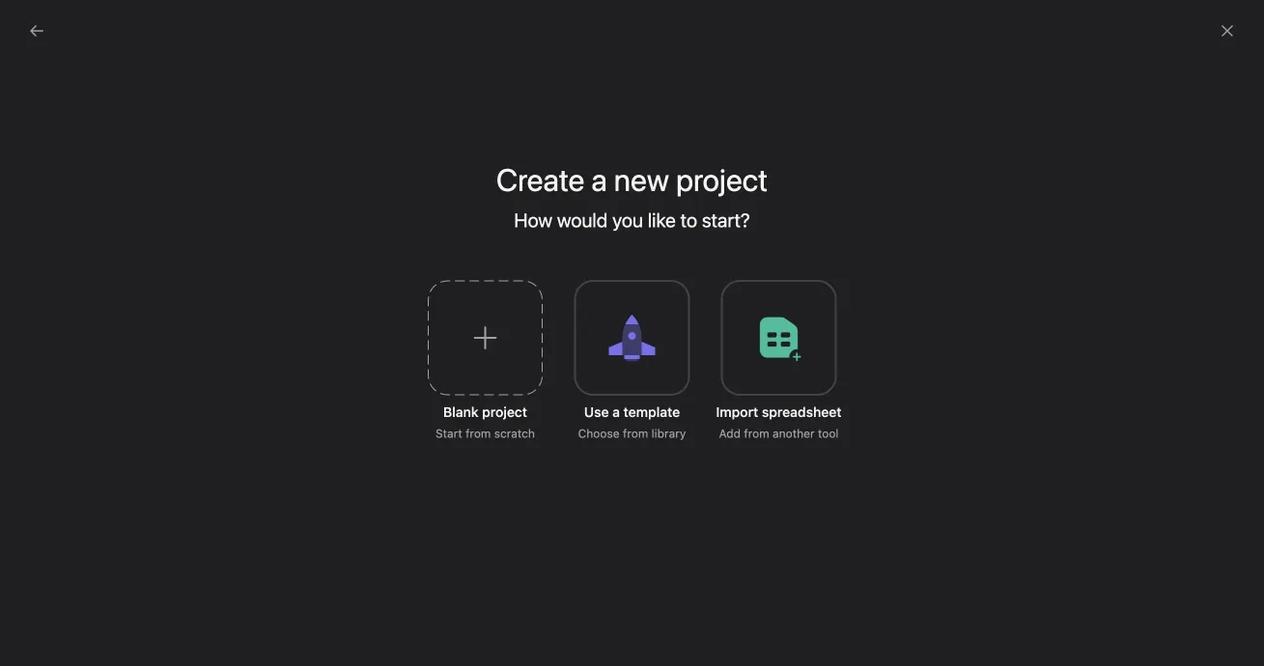 Task type: vqa. For each thing, say whether or not it's contained in the screenshot.
the right Octopus Specimen
no



Task type: describe. For each thing, give the bounding box(es) containing it.
plan
[[541, 428, 569, 444]]

new project
[[614, 161, 768, 198]]

you
[[613, 209, 643, 231]]

another
[[773, 427, 815, 441]]

project for new
[[414, 371, 457, 387]]

new project
[[382, 371, 457, 387]]

new
[[382, 371, 410, 387]]

like
[[648, 209, 676, 231]]

scratch
[[494, 427, 535, 441]]

blank
[[443, 404, 479, 420]]

library
[[652, 427, 686, 441]]

spreadsheet
[[762, 404, 842, 420]]

2 vertical spatial project
[[493, 428, 538, 444]]

choose
[[578, 427, 620, 441]]

import spreadsheet add from another tool
[[716, 404, 842, 441]]

cross-
[[382, 428, 425, 444]]

cross-functional project plan
[[382, 428, 569, 444]]

from for import
[[744, 427, 770, 441]]

close image
[[1220, 23, 1236, 39]]

bo
[[823, 431, 838, 445]]

functional
[[425, 428, 489, 444]]

create a new project
[[496, 161, 768, 198]]

create
[[496, 161, 585, 198]]

add
[[719, 427, 741, 441]]

from inside the use a template choose from library
[[623, 427, 649, 441]]



Task type: locate. For each thing, give the bounding box(es) containing it.
project left plan
[[493, 428, 538, 444]]

from inside import spreadsheet add from another tool
[[744, 427, 770, 441]]

a up would on the left
[[592, 161, 607, 198]]

1 vertical spatial a
[[613, 404, 620, 420]]

0 horizontal spatial from
[[466, 427, 491, 441]]

2 from from the left
[[623, 427, 649, 441]]

go back image
[[29, 23, 44, 39]]

how
[[514, 209, 553, 231]]

use
[[584, 404, 609, 420]]

from down the template
[[623, 427, 649, 441]]

blank project start from scratch
[[436, 404, 535, 441]]

list box
[[404, 8, 868, 39]]

0 vertical spatial project
[[414, 371, 457, 387]]

would
[[557, 209, 608, 231]]

1 from from the left
[[466, 427, 491, 441]]

1 vertical spatial project
[[482, 404, 528, 420]]

hide sidebar image
[[25, 15, 41, 31]]

from down blank
[[466, 427, 491, 441]]

from right the 'add'
[[744, 427, 770, 441]]

a for create
[[592, 161, 607, 198]]

from for blank
[[466, 427, 491, 441]]

import
[[716, 404, 759, 420]]

tool
[[818, 427, 839, 441]]

project right new
[[414, 371, 457, 387]]

project for blank
[[482, 404, 528, 420]]

2 horizontal spatial from
[[744, 427, 770, 441]]

3 from from the left
[[744, 427, 770, 441]]

1 horizontal spatial from
[[623, 427, 649, 441]]

a for use
[[613, 404, 620, 420]]

to start?
[[681, 209, 750, 231]]

project
[[414, 371, 457, 387], [482, 404, 528, 420], [493, 428, 538, 444]]

project inside blank project start from scratch
[[482, 404, 528, 420]]

from
[[466, 427, 491, 441], [623, 427, 649, 441], [744, 427, 770, 441]]

a inside the use a template choose from library
[[613, 404, 620, 420]]

template
[[624, 404, 680, 420]]

1 horizontal spatial a
[[613, 404, 620, 420]]

start
[[436, 427, 463, 441]]

project up scratch
[[482, 404, 528, 420]]

use a template choose from library
[[578, 404, 686, 441]]

0 vertical spatial a
[[592, 161, 607, 198]]

a
[[592, 161, 607, 198], [613, 404, 620, 420]]

0 horizontal spatial a
[[592, 161, 607, 198]]

how would you like to start?
[[514, 209, 750, 231]]

a right use
[[613, 404, 620, 420]]

from inside blank project start from scratch
[[466, 427, 491, 441]]



